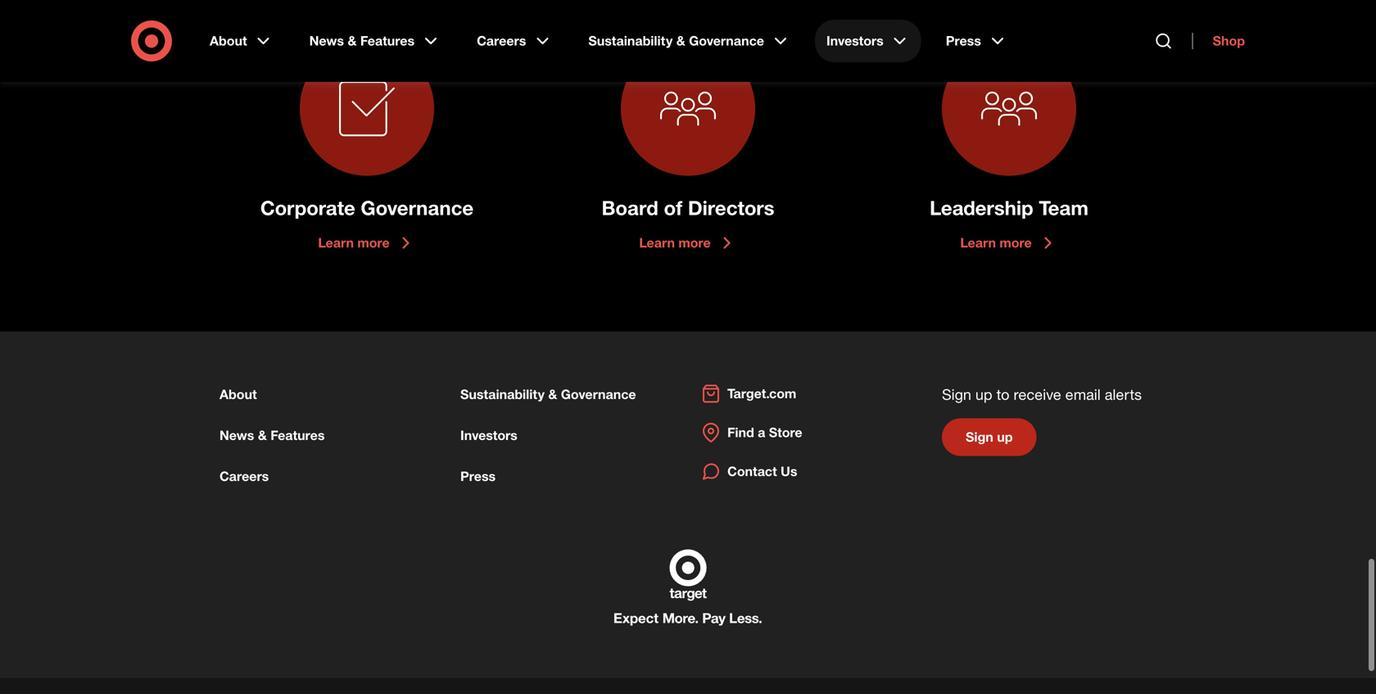 Task type: locate. For each thing, give the bounding box(es) containing it.
2 more from the left
[[679, 235, 711, 251]]

about for rightmost the careers link's about link
[[210, 33, 247, 49]]

0 vertical spatial careers link
[[465, 20, 564, 62]]

find a store
[[728, 425, 803, 441]]

store
[[769, 425, 803, 441]]

news & features link for rightmost the careers link
[[298, 20, 452, 62]]

0 vertical spatial news & features link
[[298, 20, 452, 62]]

0 horizontal spatial more
[[358, 235, 390, 251]]

sign inside sign up link
[[966, 429, 994, 445]]

learn down corporate
[[318, 235, 354, 251]]

1 vertical spatial careers
[[220, 468, 269, 484]]

1 horizontal spatial learn more
[[639, 235, 711, 251]]

2 horizontal spatial learn
[[961, 235, 996, 251]]

1 horizontal spatial up
[[997, 429, 1013, 445]]

a
[[758, 425, 766, 441]]

features
[[360, 33, 415, 49], [271, 427, 325, 443]]

sustainability & governance link
[[577, 20, 802, 62], [461, 386, 636, 402]]

board of directors
[[602, 196, 775, 220]]

0 vertical spatial press link
[[935, 20, 1019, 62]]

2 horizontal spatial more
[[1000, 235, 1032, 251]]

0 vertical spatial investors link
[[815, 20, 922, 62]]

1 learn from the left
[[318, 235, 354, 251]]

features for rightmost the careers link
[[360, 33, 415, 49]]

press link
[[935, 20, 1019, 62], [461, 468, 496, 484]]

of
[[664, 196, 683, 220]]

1 horizontal spatial press
[[946, 33, 982, 49]]

careers link
[[465, 20, 564, 62], [220, 468, 269, 484]]

more down leadership team
[[1000, 235, 1032, 251]]

news & features link
[[298, 20, 452, 62], [220, 427, 325, 443]]

1 horizontal spatial press link
[[935, 20, 1019, 62]]

3 learn more link from the left
[[961, 233, 1058, 253]]

investors inside "link"
[[827, 33, 884, 49]]

1 vertical spatial governance
[[361, 196, 474, 220]]

0 vertical spatial governance
[[689, 33, 764, 49]]

0 vertical spatial sustainability & governance link
[[577, 20, 802, 62]]

learn more link
[[318, 233, 416, 253], [639, 233, 737, 253], [961, 233, 1058, 253]]

sign up link
[[942, 418, 1037, 456]]

news & features
[[309, 33, 415, 49], [220, 427, 325, 443]]

1 vertical spatial sustainability & governance
[[461, 386, 636, 402]]

0 horizontal spatial up
[[976, 386, 993, 403]]

2 learn more from the left
[[639, 235, 711, 251]]

news
[[309, 33, 344, 49], [220, 427, 254, 443]]

0 vertical spatial sign
[[942, 386, 972, 403]]

0 horizontal spatial learn
[[318, 235, 354, 251]]

0 vertical spatial up
[[976, 386, 993, 403]]

1 vertical spatial features
[[271, 427, 325, 443]]

0 horizontal spatial features
[[271, 427, 325, 443]]

learn for corporate
[[318, 235, 354, 251]]

sustainability & governance for sustainability & governance link related to rightmost the careers link
[[589, 33, 764, 49]]

learn more link down board of directors
[[639, 233, 737, 253]]

2 vertical spatial governance
[[561, 386, 636, 402]]

contact us link
[[701, 462, 798, 482]]

features for the bottom the careers link
[[271, 427, 325, 443]]

up left 'to'
[[976, 386, 993, 403]]

learn down of
[[639, 235, 675, 251]]

sustainability & governance
[[589, 33, 764, 49], [461, 386, 636, 402]]

1 learn more link from the left
[[318, 233, 416, 253]]

2 learn more link from the left
[[639, 233, 737, 253]]

2 horizontal spatial governance
[[689, 33, 764, 49]]

press
[[946, 33, 982, 49], [461, 468, 496, 484]]

1 horizontal spatial learn
[[639, 235, 675, 251]]

1 horizontal spatial more
[[679, 235, 711, 251]]

sign left 'to'
[[942, 386, 972, 403]]

careers inside the careers link
[[477, 33, 526, 49]]

sign up
[[966, 429, 1013, 445]]

2 horizontal spatial learn more link
[[961, 233, 1058, 253]]

learn more down corporate governance
[[318, 235, 390, 251]]

3 learn more from the left
[[961, 235, 1032, 251]]

0 horizontal spatial sustainability
[[461, 386, 545, 402]]

1 vertical spatial news
[[220, 427, 254, 443]]

0 vertical spatial news & features
[[309, 33, 415, 49]]

1 vertical spatial up
[[997, 429, 1013, 445]]

1 vertical spatial about
[[220, 386, 257, 402]]

1 vertical spatial investors
[[461, 427, 518, 443]]

learn
[[318, 235, 354, 251], [639, 235, 675, 251], [961, 235, 996, 251]]

0 vertical spatial press
[[946, 33, 982, 49]]

1 horizontal spatial investors link
[[815, 20, 922, 62]]

0 horizontal spatial learn more
[[318, 235, 390, 251]]

about link
[[198, 20, 285, 62], [220, 386, 257, 402]]

learn more down of
[[639, 235, 711, 251]]

learn more link down corporate governance
[[318, 233, 416, 253]]

0 vertical spatial careers
[[477, 33, 526, 49]]

about
[[210, 33, 247, 49], [220, 386, 257, 402]]

investors
[[827, 33, 884, 49], [461, 427, 518, 443]]

press for sustainability & governance link related to rightmost the careers link
[[946, 33, 982, 49]]

0 vertical spatial sustainability
[[589, 33, 673, 49]]

learn for leadership
[[961, 235, 996, 251]]

investors for the bottommost the investors "link"
[[461, 427, 518, 443]]

0 vertical spatial investors
[[827, 33, 884, 49]]

3 more from the left
[[1000, 235, 1032, 251]]

1 more from the left
[[358, 235, 390, 251]]

0 vertical spatial about
[[210, 33, 247, 49]]

careers
[[477, 33, 526, 49], [220, 468, 269, 484]]

up down 'to'
[[997, 429, 1013, 445]]

learn more for corporate
[[318, 235, 390, 251]]

&
[[348, 33, 357, 49], [677, 33, 686, 49], [549, 386, 557, 402], [258, 427, 267, 443]]

0 horizontal spatial learn more link
[[318, 233, 416, 253]]

1 vertical spatial news & features link
[[220, 427, 325, 443]]

2 horizontal spatial learn more
[[961, 235, 1032, 251]]

1 vertical spatial news & features
[[220, 427, 325, 443]]

learn more down leadership team
[[961, 235, 1032, 251]]

1 vertical spatial press
[[461, 468, 496, 484]]

1 vertical spatial sign
[[966, 429, 994, 445]]

governance
[[689, 33, 764, 49], [361, 196, 474, 220], [561, 386, 636, 402]]

1 horizontal spatial features
[[360, 33, 415, 49]]

1 horizontal spatial sustainability
[[589, 33, 673, 49]]

learn down the leadership
[[961, 235, 996, 251]]

1 vertical spatial sustainability & governance link
[[461, 386, 636, 402]]

0 horizontal spatial careers
[[220, 468, 269, 484]]

news & features for the bottom the careers link about link
[[220, 427, 325, 443]]

up
[[976, 386, 993, 403], [997, 429, 1013, 445]]

0 horizontal spatial news
[[220, 427, 254, 443]]

press link for sustainability & governance link related to rightmost the careers link
[[935, 20, 1019, 62]]

0 horizontal spatial careers link
[[220, 468, 269, 484]]

target.com
[[728, 386, 797, 402]]

2 learn from the left
[[639, 235, 675, 251]]

sustainability
[[589, 33, 673, 49], [461, 386, 545, 402]]

board
[[602, 196, 659, 220]]

0 vertical spatial news
[[309, 33, 344, 49]]

find
[[728, 425, 754, 441]]

0 horizontal spatial investors link
[[461, 427, 518, 443]]

1 horizontal spatial careers
[[477, 33, 526, 49]]

more
[[358, 235, 390, 251], [679, 235, 711, 251], [1000, 235, 1032, 251]]

1 learn more from the left
[[318, 235, 390, 251]]

sign down the sign up to receive email alerts
[[966, 429, 994, 445]]

0 vertical spatial features
[[360, 33, 415, 49]]

0 horizontal spatial investors
[[461, 427, 518, 443]]

investors for the topmost the investors "link"
[[827, 33, 884, 49]]

investors link
[[815, 20, 922, 62], [461, 427, 518, 443]]

1 horizontal spatial governance
[[561, 386, 636, 402]]

more down corporate governance
[[358, 235, 390, 251]]

sustainability for sustainability & governance link related to rightmost the careers link
[[589, 33, 673, 49]]

0 vertical spatial about link
[[198, 20, 285, 62]]

contact us
[[728, 464, 798, 479]]

contact
[[728, 464, 777, 479]]

3 learn from the left
[[961, 235, 996, 251]]

shop
[[1213, 33, 1246, 49]]

0 vertical spatial sustainability & governance
[[589, 33, 764, 49]]

learn more link down leadership team
[[961, 233, 1058, 253]]

0 horizontal spatial press link
[[461, 468, 496, 484]]

1 vertical spatial press link
[[461, 468, 496, 484]]

1 horizontal spatial news
[[309, 33, 344, 49]]

learn more link for team
[[961, 233, 1058, 253]]

sustainability & governance inside sustainability & governance link
[[589, 33, 764, 49]]

more down board of directors
[[679, 235, 711, 251]]

0 horizontal spatial press
[[461, 468, 496, 484]]

corporate governance
[[260, 196, 474, 220]]

1 vertical spatial sustainability
[[461, 386, 545, 402]]

email
[[1066, 386, 1101, 403]]

learn more link for governance
[[318, 233, 416, 253]]

sign
[[942, 386, 972, 403], [966, 429, 994, 445]]

1 horizontal spatial learn more link
[[639, 233, 737, 253]]

1 vertical spatial about link
[[220, 386, 257, 402]]

1 vertical spatial careers link
[[220, 468, 269, 484]]

1 horizontal spatial investors
[[827, 33, 884, 49]]

learn more
[[318, 235, 390, 251], [639, 235, 711, 251], [961, 235, 1032, 251]]



Task type: describe. For each thing, give the bounding box(es) containing it.
press for the bottom the careers link's sustainability & governance link
[[461, 468, 496, 484]]

target.com link
[[701, 384, 797, 404]]

sustainability & governance link for rightmost the careers link
[[577, 20, 802, 62]]

sign up to receive email alerts
[[942, 386, 1142, 403]]

sign for sign up
[[966, 429, 994, 445]]

target. expect more. pay less. image
[[615, 550, 762, 626]]

sustainability & governance for the bottom the careers link's sustainability & governance link
[[461, 386, 636, 402]]

directors
[[688, 196, 775, 220]]

learn more for leadership
[[961, 235, 1032, 251]]

1 vertical spatial investors link
[[461, 427, 518, 443]]

news & features link for the bottom the careers link
[[220, 427, 325, 443]]

alerts
[[1105, 386, 1142, 403]]

careers for the bottom the careers link
[[220, 468, 269, 484]]

leadership
[[930, 196, 1034, 220]]

up for sign up to receive email alerts
[[976, 386, 993, 403]]

shop link
[[1193, 33, 1246, 49]]

0 horizontal spatial governance
[[361, 196, 474, 220]]

leadership team
[[930, 196, 1089, 220]]

about for the bottom the careers link about link
[[220, 386, 257, 402]]

1 horizontal spatial careers link
[[465, 20, 564, 62]]

learn more link for of
[[639, 233, 737, 253]]

more for of
[[679, 235, 711, 251]]

more for governance
[[358, 235, 390, 251]]

find a store link
[[701, 423, 803, 443]]

about link for rightmost the careers link
[[198, 20, 285, 62]]

press link for the bottom the careers link's sustainability & governance link
[[461, 468, 496, 484]]

sustainability & governance link for the bottom the careers link
[[461, 386, 636, 402]]

learn for board
[[639, 235, 675, 251]]

receive
[[1014, 386, 1062, 403]]

news & features for rightmost the careers link's about link
[[309, 33, 415, 49]]

careers for rightmost the careers link
[[477, 33, 526, 49]]

about link for the bottom the careers link
[[220, 386, 257, 402]]

sign for sign up to receive email alerts
[[942, 386, 972, 403]]

to
[[997, 386, 1010, 403]]

news for rightmost the careers link
[[309, 33, 344, 49]]

more for team
[[1000, 235, 1032, 251]]

up for sign up
[[997, 429, 1013, 445]]

team
[[1039, 196, 1089, 220]]

learn more for board
[[639, 235, 711, 251]]

news for the bottom the careers link
[[220, 427, 254, 443]]

corporate
[[260, 196, 355, 220]]

us
[[781, 464, 798, 479]]

sustainability for the bottom the careers link's sustainability & governance link
[[461, 386, 545, 402]]



Task type: vqa. For each thing, say whether or not it's contained in the screenshot.
Kendra the 'release'
no



